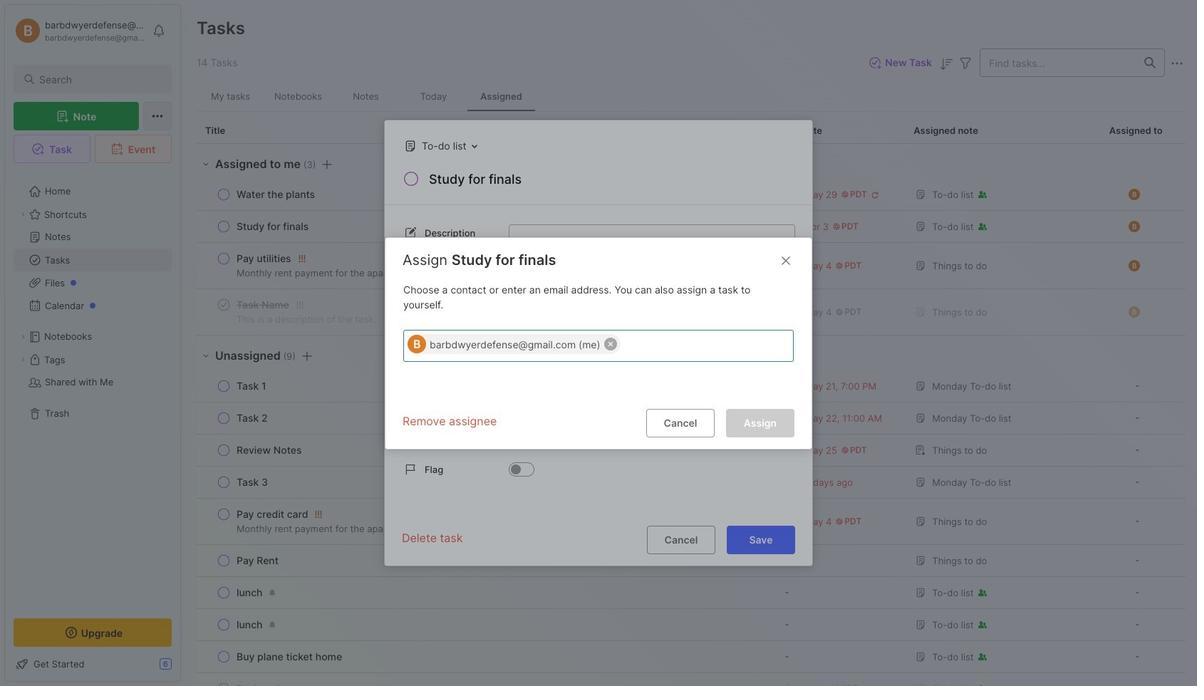Task type: describe. For each thing, give the bounding box(es) containing it.
buy plane ticket home 14 cell
[[237, 650, 342, 664]]

pay utilities 3 cell
[[237, 252, 291, 266]]

expand tags image
[[19, 356, 27, 364]]

none search field inside "main" element
[[39, 71, 159, 88]]

pay rent 11 cell
[[237, 554, 279, 568]]

task 3 9 cell
[[237, 475, 268, 490]]

task 1 6 cell
[[237, 379, 266, 393]]

main element
[[0, 0, 185, 686]]

pack up luggage 15 cell
[[237, 682, 316, 686]]

task 2 7 cell
[[237, 411, 268, 425]]



Task type: vqa. For each thing, say whether or not it's contained in the screenshot.
view options field
no



Task type: locate. For each thing, give the bounding box(es) containing it.
row
[[197, 179, 1186, 211], [205, 185, 765, 205], [197, 211, 1186, 243], [205, 217, 765, 237], [197, 243, 1186, 289], [205, 249, 765, 283], [197, 289, 1186, 336], [205, 295, 765, 329], [197, 371, 1186, 403], [205, 376, 765, 396], [197, 403, 1186, 435], [205, 408, 765, 428], [197, 435, 1186, 467], [205, 440, 765, 460], [197, 467, 1186, 499], [205, 473, 765, 492], [197, 499, 1186, 545], [205, 505, 765, 539], [197, 545, 1186, 577], [205, 551, 765, 571], [197, 577, 1186, 609], [205, 583, 765, 603], [197, 609, 1186, 641], [205, 615, 765, 635], [197, 641, 1186, 674], [205, 647, 765, 667], [197, 674, 1186, 686], [205, 679, 765, 686]]

review notes 8 cell
[[237, 443, 302, 458]]

barbdwyerdefense@gmail.com (me) image
[[408, 335, 426, 353]]

None search field
[[39, 71, 159, 88]]

Find tasks… text field
[[981, 51, 1136, 74]]

0 horizontal spatial create a task image
[[299, 347, 316, 365]]

tree inside "main" element
[[5, 172, 180, 606]]

What is this task about? text field
[[509, 225, 795, 272]]

lunch 12 cell
[[237, 586, 263, 600]]

Search text field
[[39, 73, 159, 86]]

1 horizontal spatial create a task image
[[319, 156, 336, 173]]

1 vertical spatial create a task image
[[299, 347, 316, 365]]

study for finals 2 cell
[[237, 220, 309, 234]]

create a task image
[[319, 156, 336, 173], [299, 347, 316, 365]]

cell
[[1087, 674, 1186, 686]]

expand notebooks image
[[19, 333, 27, 341]]

water the plants 1 cell
[[237, 187, 315, 202]]

lunch 13 cell
[[237, 618, 263, 632]]

0 vertical spatial create a task image
[[319, 156, 336, 173]]

close image
[[778, 252, 795, 269]]

task name 4 cell
[[237, 298, 289, 312]]

row group
[[197, 144, 1186, 686]]

pay credit card 10 cell
[[237, 507, 308, 522]]

tree
[[5, 172, 180, 606]]



